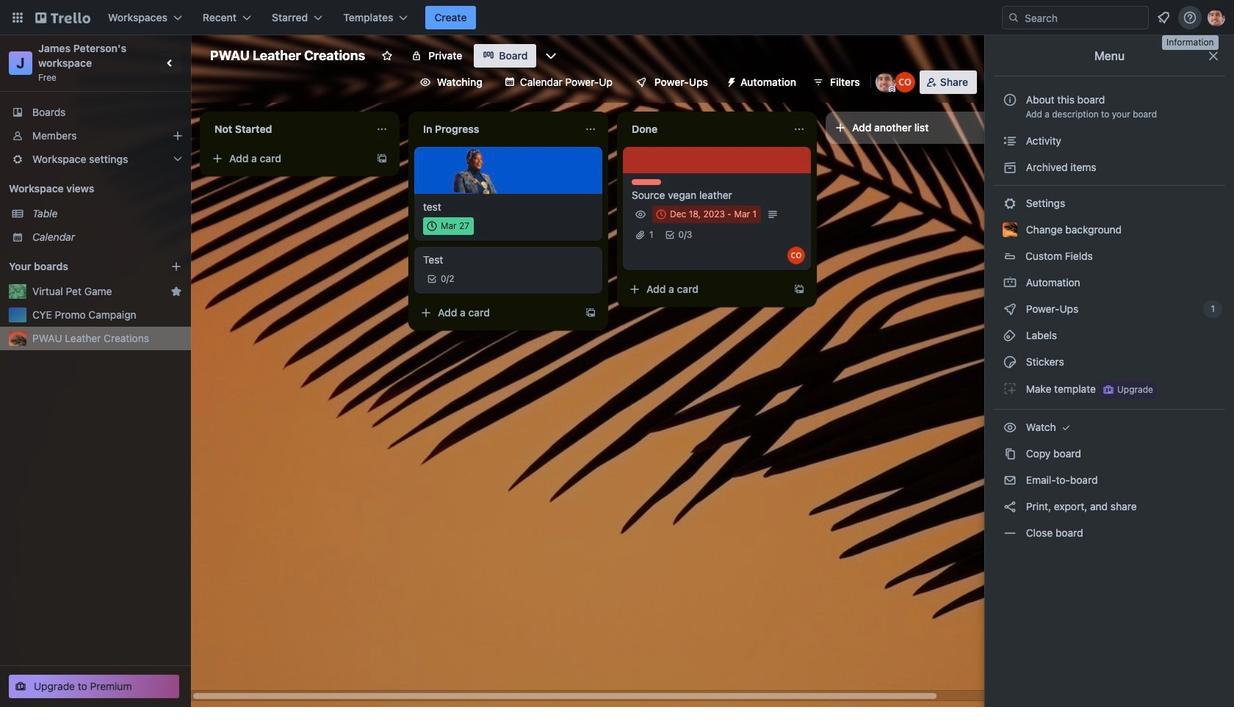 Task type: vqa. For each thing, say whether or not it's contained in the screenshot.
Create from template… 'image' corresponding to Pears text field
no



Task type: locate. For each thing, give the bounding box(es) containing it.
1 vertical spatial james peterson (jamespeterson93) image
[[875, 72, 896, 93]]

1 horizontal spatial create from template… image
[[585, 307, 596, 319]]

star or unstar board image
[[381, 50, 393, 62]]

https://media2.giphy.com/media/vhqa3tryiebmkd5qih/100w.gif?cid=ad960664tuux3ictzc2l4kkstlpkpgfee3kg7e05hcw8694d&ep=v1_stickers_search&rid=100w.gif&ct=s image
[[452, 145, 502, 195]]

create from template… image
[[376, 153, 388, 165], [793, 284, 805, 295], [585, 307, 596, 319]]

sm image
[[1003, 160, 1017, 175], [1003, 196, 1017, 211], [1003, 302, 1017, 317], [1003, 355, 1017, 370], [1003, 420, 1017, 435], [1059, 420, 1074, 435], [1003, 473, 1017, 488], [1003, 526, 1017, 541]]

0 vertical spatial create from template… image
[[376, 153, 388, 165]]

sm image
[[720, 71, 740, 91], [1003, 134, 1017, 148], [1003, 275, 1017, 290], [1003, 328, 1017, 343], [1003, 381, 1017, 396], [1003, 447, 1017, 461], [1003, 500, 1017, 514]]

workspace navigation collapse icon image
[[160, 53, 181, 73]]

None text field
[[206, 118, 370, 141], [414, 118, 579, 141], [623, 118, 787, 141], [206, 118, 370, 141], [414, 118, 579, 141], [623, 118, 787, 141]]

2 horizontal spatial create from template… image
[[793, 284, 805, 295]]

0 horizontal spatial james peterson (jamespeterson93) image
[[875, 72, 896, 93]]

tooltip
[[1162, 35, 1218, 50]]

1 horizontal spatial james peterson (jamespeterson93) image
[[1208, 9, 1225, 26]]

1 vertical spatial create from template… image
[[793, 284, 805, 295]]

james peterson (jamespeterson93) image
[[1208, 9, 1225, 26], [875, 72, 896, 93]]

None checkbox
[[652, 206, 761, 223]]

open information menu image
[[1183, 10, 1197, 25]]

0 horizontal spatial create from template… image
[[376, 153, 388, 165]]

Search field
[[1002, 6, 1149, 29]]

None checkbox
[[423, 217, 474, 235]]

0 vertical spatial james peterson (jamespeterson93) image
[[1208, 9, 1225, 26]]

Board name text field
[[203, 44, 373, 68]]

christina overa (christinaovera) image
[[895, 72, 915, 93]]

2 vertical spatial create from template… image
[[585, 307, 596, 319]]



Task type: describe. For each thing, give the bounding box(es) containing it.
this member is an admin of this board. image
[[889, 86, 895, 93]]

search image
[[1008, 12, 1020, 24]]

add board image
[[170, 261, 182, 273]]

customize views image
[[544, 48, 559, 63]]

color: bold red, title: "sourcing" element
[[632, 179, 661, 185]]

0 notifications image
[[1155, 9, 1172, 26]]

christina overa (christinaovera) image
[[787, 247, 805, 264]]

starred icon image
[[170, 286, 182, 298]]

primary element
[[0, 0, 1234, 35]]

back to home image
[[35, 6, 90, 29]]

your boards with 3 items element
[[9, 258, 148, 275]]



